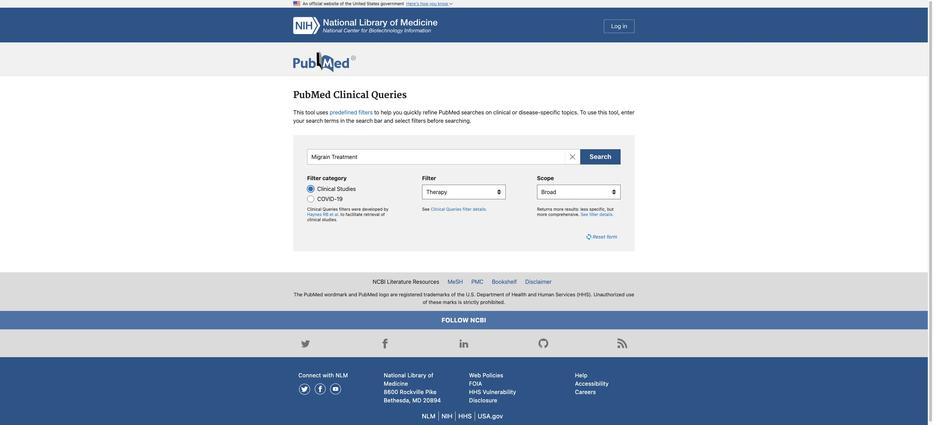 Task type: describe. For each thing, give the bounding box(es) containing it.
1 horizontal spatial nlm
[[422, 414, 436, 421]]

pmc
[[472, 279, 484, 285]]

youtube image
[[330, 384, 342, 396]]

none search field containing search
[[293, 136, 635, 252]]

disclaimer
[[526, 279, 552, 285]]

uses
[[317, 109, 328, 116]]

1 horizontal spatial details.
[[600, 212, 614, 217]]

to for predefined filters
[[374, 109, 380, 116]]

in inside to help you quickly refine pubmed searches on clinical or disease-specific topics. to use this tool, enter your search terms in the search bar and select filters before searching.
[[341, 118, 345, 124]]

government
[[381, 1, 404, 6]]

reset form
[[593, 234, 618, 240]]

of left 'these'
[[423, 300, 428, 306]]

web policies link
[[469, 373, 504, 379]]

to
[[580, 109, 587, 116]]

1 horizontal spatial filter
[[590, 212, 599, 217]]

1 horizontal spatial more
[[554, 207, 564, 212]]

20894
[[423, 398, 441, 404]]

here's
[[407, 1, 419, 6]]

these
[[429, 300, 442, 306]]

how
[[421, 1, 429, 6]]

specific,
[[590, 207, 606, 212]]

official
[[309, 1, 323, 6]]

rb
[[323, 212, 329, 217]]

2 horizontal spatial and
[[528, 292, 537, 298]]

help accessibility careers
[[575, 373, 609, 396]]

Search: search field
[[307, 149, 581, 165]]

of left health
[[506, 292, 511, 298]]

clinical queries filter details. link
[[431, 207, 487, 212]]

pubmed left logo
[[359, 292, 378, 298]]

disclaimer link
[[522, 278, 556, 286]]

health
[[512, 292, 527, 298]]

comprehensive.
[[549, 212, 580, 217]]

bar
[[374, 118, 383, 124]]

1 vertical spatial ncbi
[[471, 317, 487, 325]]

help
[[381, 109, 392, 116]]

by
[[384, 207, 389, 212]]

of up marks at left
[[451, 292, 456, 298]]

less
[[581, 207, 589, 212]]

website
[[324, 1, 339, 6]]

unauthorized
[[594, 292, 625, 298]]

disclosure
[[469, 398, 498, 404]]

here's how you know button
[[407, 1, 453, 6]]

follow
[[442, 317, 469, 325]]

specific
[[541, 109, 561, 116]]

sm-facebook link
[[314, 384, 326, 396]]

an official website of the united states government here's how you know
[[303, 1, 448, 6]]

1 search from the left
[[306, 118, 323, 124]]

help link
[[575, 373, 588, 379]]

the
[[294, 292, 303, 298]]

Search search field
[[307, 149, 621, 165]]

accessibility
[[575, 381, 609, 388]]

usa.gov
[[478, 414, 504, 421]]

hhs link
[[459, 414, 472, 421]]

web policies foia hhs vulnerability disclosure
[[469, 373, 517, 404]]

clinical studies
[[318, 186, 356, 192]]

use inside the pubmed wordmark and pubmed logo are registered trademarks of the u.s. department of health and human services (hhs). unauthorized use of these marks is strictly prohibited.
[[626, 292, 635, 298]]

rockville
[[400, 390, 424, 396]]

reset
[[593, 234, 606, 240]]

u.s.
[[466, 292, 476, 298]]

trademarks
[[424, 292, 450, 298]]

the pubmed wordmark and pubmed logo are registered trademarks of the u.s. department of health and human services (hhs). unauthorized use of these marks is strictly prohibited.
[[294, 292, 635, 306]]

prohibited.
[[481, 300, 506, 306]]

pubmed logo image
[[293, 51, 356, 73]]

to for haynes rb et al.
[[341, 212, 345, 217]]

careers
[[575, 390, 596, 396]]

disease-
[[519, 109, 541, 116]]

but
[[608, 207, 614, 212]]

hhs vulnerability disclosure link
[[469, 390, 517, 404]]

facilitate
[[346, 212, 363, 217]]

web
[[469, 373, 481, 379]]

19
[[337, 196, 343, 202]]

predefined
[[330, 109, 357, 116]]

u.s. flag image
[[293, 0, 300, 7]]

queries for see clinical queries filter details.
[[446, 207, 462, 212]]

form
[[607, 234, 618, 240]]

usa.gov link
[[478, 414, 504, 421]]

policies
[[483, 373, 504, 379]]

connect with nlm link
[[299, 373, 348, 379]]

you inside to help you quickly refine pubmed searches on clinical or disease-specific topics. to use this tool, enter your search terms in the search bar and select filters before searching.
[[393, 109, 402, 116]]

2 search from the left
[[356, 118, 373, 124]]

or
[[512, 109, 518, 116]]

bookshelf link
[[489, 278, 521, 286]]

returns
[[537, 207, 553, 212]]

0 horizontal spatial filter
[[463, 207, 472, 212]]

the inside to help you quickly refine pubmed searches on clinical or disease-specific topics. to use this tool, enter your search terms in the search bar and select filters before searching.
[[346, 118, 355, 124]]

0 horizontal spatial and
[[349, 292, 357, 298]]

0 horizontal spatial details.
[[473, 207, 487, 212]]

reset icon image
[[586, 234, 593, 241]]

literature
[[387, 279, 412, 285]]

nlm link
[[422, 414, 436, 421]]

linkedin image
[[457, 337, 471, 351]]

see for see clinical queries filter details.
[[422, 207, 430, 212]]

facebook image for the sm-facebook link
[[314, 384, 326, 396]]

registered
[[399, 292, 423, 298]]

mesh link
[[444, 278, 467, 286]]

sm-twitter link
[[299, 384, 311, 396]]

strictly
[[464, 300, 479, 306]]

are
[[391, 292, 398, 298]]

quickly
[[404, 109, 422, 116]]

with
[[323, 373, 334, 379]]

queries inside clinical queries filters were developed by haynes rb et al.
[[323, 207, 338, 212]]

1 vertical spatial hhs
[[459, 414, 472, 421]]

searches
[[462, 109, 484, 116]]

sm-youtube link
[[330, 384, 342, 396]]

pubmed clinical queries
[[293, 90, 407, 101]]

marks
[[443, 300, 457, 306]]

clinical inside clinical queries filters were developed by haynes rb et al.
[[307, 207, 322, 212]]



Task type: locate. For each thing, give the bounding box(es) containing it.
1 horizontal spatial facebook image
[[378, 337, 392, 351]]

clinical left rb
[[307, 217, 321, 223]]

pubmed up searching.
[[439, 109, 460, 116]]

linkedin link
[[457, 337, 471, 351]]

0 horizontal spatial more
[[537, 212, 547, 217]]

2 filter from the left
[[422, 175, 436, 182]]

of right the retrieval
[[381, 212, 385, 217]]

1 horizontal spatial filters
[[359, 109, 373, 116]]

1 vertical spatial use
[[626, 292, 635, 298]]

to inside to help you quickly refine pubmed searches on clinical or disease-specific topics. to use this tool, enter your search terms in the search bar and select filters before searching.
[[374, 109, 380, 116]]

2 vertical spatial the
[[457, 292, 465, 298]]

1 vertical spatial you
[[393, 109, 402, 116]]

studies.
[[322, 217, 338, 223]]

queries up help at the left of page
[[372, 90, 407, 101]]

facebook link
[[378, 337, 392, 351]]

see
[[422, 207, 430, 212], [581, 212, 589, 217]]

1 vertical spatial facebook image
[[314, 384, 326, 396]]

0 vertical spatial clinical
[[494, 109, 511, 116]]

al.
[[335, 212, 340, 217]]

twitter link
[[299, 337, 313, 351]]

pubmed inside to help you quickly refine pubmed searches on clinical or disease-specific topics. to use this tool, enter your search terms in the search bar and select filters before searching.
[[439, 109, 460, 116]]

the left "united"
[[345, 1, 352, 6]]

None search field
[[293, 136, 635, 252]]

1 horizontal spatial and
[[384, 118, 394, 124]]

medicine
[[384, 381, 408, 388]]

resources
[[413, 279, 440, 285]]

you right how
[[430, 1, 437, 6]]

tool,
[[609, 109, 620, 116]]

more
[[554, 207, 564, 212], [537, 212, 547, 217]]

filter left category
[[307, 175, 321, 182]]

clinical inside to help you quickly refine pubmed searches on clinical or disease-specific topics. to use this tool, enter your search terms in the search bar and select filters before searching.
[[494, 109, 511, 116]]

facebook image
[[378, 337, 392, 351], [314, 384, 326, 396]]

careers link
[[575, 390, 596, 396]]

1 horizontal spatial to
[[374, 109, 380, 116]]

log in link
[[604, 20, 635, 33]]

nlm down 20894
[[422, 414, 436, 421]]

connect with nlm
[[299, 373, 348, 379]]

enter
[[622, 109, 635, 116]]

facebook image for 'facebook' link on the bottom
[[378, 337, 392, 351]]

0 horizontal spatial to
[[341, 212, 345, 217]]

filters inside to help you quickly refine pubmed searches on clinical or disease-specific topics. to use this tool, enter your search terms in the search bar and select filters before searching.
[[412, 118, 426, 124]]

were
[[352, 207, 361, 212]]

0 horizontal spatial nlm
[[336, 373, 348, 379]]

1 vertical spatial in
[[341, 118, 345, 124]]

search
[[306, 118, 323, 124], [356, 118, 373, 124]]

2 horizontal spatial queries
[[446, 207, 462, 212]]

on
[[486, 109, 492, 116]]

see clinical queries filter details.
[[422, 207, 487, 212]]

0 vertical spatial ncbi
[[373, 279, 386, 285]]

national
[[384, 373, 406, 379]]

0 horizontal spatial ncbi
[[373, 279, 386, 285]]

filters
[[359, 109, 373, 116], [412, 118, 426, 124], [339, 207, 351, 212]]

0 horizontal spatial clinical
[[307, 217, 321, 223]]

filters down quickly in the left top of the page
[[412, 118, 426, 124]]

1 vertical spatial nlm
[[422, 414, 436, 421]]

and right health
[[528, 292, 537, 298]]

hhs
[[469, 390, 482, 396], [459, 414, 472, 421]]

use inside to help you quickly refine pubmed searches on clinical or disease-specific topics. to use this tool, enter your search terms in the search bar and select filters before searching.
[[588, 109, 597, 116]]

0 horizontal spatial see
[[422, 207, 430, 212]]

filter
[[307, 175, 321, 182], [422, 175, 436, 182]]

to help you quickly refine pubmed searches on clinical or disease-specific topics. to use this tool, enter your search terms in the search bar and select filters before searching.
[[293, 109, 635, 124]]

et
[[330, 212, 334, 217]]

filter for filter category
[[307, 175, 321, 182]]

1 horizontal spatial in
[[623, 23, 628, 30]]

hhs inside web policies foia hhs vulnerability disclosure
[[469, 390, 482, 396]]

1 horizontal spatial queries
[[372, 90, 407, 101]]

0 horizontal spatial use
[[588, 109, 597, 116]]

nlm right "with"
[[336, 373, 348, 379]]

0 horizontal spatial filters
[[339, 207, 351, 212]]

0 vertical spatial facebook image
[[378, 337, 392, 351]]

0 horizontal spatial you
[[393, 109, 402, 116]]

filters down "19"
[[339, 207, 351, 212]]

2 vertical spatial filters
[[339, 207, 351, 212]]

in down predefined
[[341, 118, 345, 124]]

1 horizontal spatial see
[[581, 212, 589, 217]]

of
[[340, 1, 344, 6], [381, 212, 385, 217], [451, 292, 456, 298], [506, 292, 511, 298], [423, 300, 428, 306], [428, 373, 434, 379]]

more left comprehensive.
[[537, 212, 547, 217]]

predefined filters link
[[330, 109, 374, 116]]

department
[[477, 292, 505, 298]]

1 vertical spatial the
[[346, 118, 355, 124]]

you up select
[[393, 109, 402, 116]]

ncbi
[[373, 279, 386, 285], [471, 317, 487, 325]]

queries up the reset form link
[[446, 207, 462, 212]]

github link
[[537, 337, 551, 351]]

1 vertical spatial filters
[[412, 118, 426, 124]]

md
[[413, 398, 422, 404]]

0 vertical spatial in
[[623, 23, 628, 30]]

use right to
[[588, 109, 597, 116]]

studies
[[337, 186, 356, 192]]

to facilitate retrieval of clinical studies.
[[307, 212, 385, 223]]

to up bar
[[374, 109, 380, 116]]

see filter details.
[[581, 212, 614, 217]]

queries down the covid-19
[[323, 207, 338, 212]]

1 vertical spatial to
[[341, 212, 345, 217]]

filters inside clinical queries filters were developed by haynes rb et al.
[[339, 207, 351, 212]]

see for see filter details.
[[581, 212, 589, 217]]

select
[[395, 118, 410, 124]]

and down help at the left of page
[[384, 118, 394, 124]]

ncbi down strictly
[[471, 317, 487, 325]]

pubmed up tool
[[293, 90, 331, 101]]

results:
[[565, 207, 580, 212]]

twitter image
[[299, 337, 313, 351]]

facebook image up national
[[378, 337, 392, 351]]

hhs right nih "link"
[[459, 414, 472, 421]]

blog image
[[616, 337, 630, 351]]

search left bar
[[356, 118, 373, 124]]

in right "log"
[[623, 23, 628, 30]]

0 vertical spatial hhs
[[469, 390, 482, 396]]

know
[[438, 1, 448, 6]]

category
[[323, 175, 347, 182]]

filter right less
[[590, 212, 599, 217]]

scope
[[537, 175, 554, 182]]

0 horizontal spatial facebook image
[[314, 384, 326, 396]]

see right results: on the top right
[[581, 212, 589, 217]]

see left clinical queries filter details. link
[[422, 207, 430, 212]]

united
[[353, 1, 366, 6]]

filters left help at the left of page
[[359, 109, 373, 116]]

and inside to help you quickly refine pubmed searches on clinical or disease-specific topics. to use this tool, enter your search terms in the search bar and select filters before searching.
[[384, 118, 394, 124]]

details. up reset form
[[600, 212, 614, 217]]

pubmed right the
[[304, 292, 323, 298]]

search
[[590, 153, 612, 161]]

of right library
[[428, 373, 434, 379]]

the
[[345, 1, 352, 6], [346, 118, 355, 124], [457, 292, 465, 298]]

connect
[[299, 373, 321, 379]]

haynes rb et al. link
[[307, 212, 340, 217]]

of right website
[[340, 1, 344, 6]]

the up is
[[457, 292, 465, 298]]

the inside the pubmed wordmark and pubmed logo are registered trademarks of the u.s. department of health and human services (hhs). unauthorized use of these marks is strictly prohibited.
[[457, 292, 465, 298]]

is
[[458, 300, 462, 306]]

log in
[[612, 23, 628, 30]]

pubmed
[[293, 90, 331, 101], [439, 109, 460, 116], [304, 292, 323, 298], [359, 292, 378, 298]]

the down the predefined filters link
[[346, 118, 355, 124]]

see filter details. link
[[581, 212, 614, 217]]

states
[[367, 1, 380, 6]]

nlm
[[336, 373, 348, 379], [422, 414, 436, 421]]

nih
[[442, 414, 453, 421]]

filter up the reset form link
[[463, 207, 472, 212]]

refine
[[423, 109, 438, 116]]

log
[[612, 23, 622, 30]]

1 horizontal spatial you
[[430, 1, 437, 6]]

of inside to facilitate retrieval of clinical studies.
[[381, 212, 385, 217]]

0 vertical spatial use
[[588, 109, 597, 116]]

0 vertical spatial filters
[[359, 109, 373, 116]]

0 vertical spatial nlm
[[336, 373, 348, 379]]

1 horizontal spatial ncbi
[[471, 317, 487, 325]]

use right unauthorized
[[626, 292, 635, 298]]

1 horizontal spatial use
[[626, 292, 635, 298]]

pmc link
[[468, 278, 487, 286]]

1 horizontal spatial search
[[356, 118, 373, 124]]

more left results: on the top right
[[554, 207, 564, 212]]

(hhs).
[[577, 292, 593, 298]]

1 horizontal spatial filter
[[422, 175, 436, 182]]

filter for filter
[[422, 175, 436, 182]]

1 horizontal spatial clinical
[[494, 109, 511, 116]]

this
[[599, 109, 608, 116]]

0 horizontal spatial search
[[306, 118, 323, 124]]

twitter image
[[299, 384, 311, 396]]

wordmark
[[325, 292, 347, 298]]

of inside the national library of medicine 8600 rockville pike bethesda, md 20894
[[428, 373, 434, 379]]

search down tool
[[306, 118, 323, 124]]

facebook image down connect with nlm 'link'
[[314, 384, 326, 396]]

2 horizontal spatial filters
[[412, 118, 426, 124]]

to inside to facilitate retrieval of clinical studies.
[[341, 212, 345, 217]]

topics.
[[562, 109, 579, 116]]

1 filter from the left
[[307, 175, 321, 182]]

clinical queries filters were developed by haynes rb et al.
[[307, 207, 389, 217]]

use
[[588, 109, 597, 116], [626, 292, 635, 298]]

queries for pubmed clinical queries
[[372, 90, 407, 101]]

covid-19
[[318, 196, 343, 202]]

help
[[575, 373, 588, 379]]

this
[[293, 109, 304, 116]]

0 vertical spatial to
[[374, 109, 380, 116]]

your
[[293, 118, 305, 124]]

hhs down foia
[[469, 390, 482, 396]]

clinical
[[334, 90, 369, 101], [318, 186, 336, 192], [307, 207, 322, 212], [431, 207, 445, 212]]

follow ncbi
[[442, 317, 487, 325]]

clinical inside to facilitate retrieval of clinical studies.
[[307, 217, 321, 223]]

nih link
[[442, 414, 453, 421]]

you
[[430, 1, 437, 6], [393, 109, 402, 116]]

foia
[[469, 381, 482, 388]]

0 vertical spatial you
[[430, 1, 437, 6]]

ncbi up logo
[[373, 279, 386, 285]]

covid-
[[318, 196, 337, 202]]

clinical left the or
[[494, 109, 511, 116]]

0 vertical spatial the
[[345, 1, 352, 6]]

retrieval
[[364, 212, 380, 217]]

filter category
[[307, 175, 347, 182]]

tool
[[306, 109, 315, 116]]

filter down 'search:' search box on the top
[[422, 175, 436, 182]]

library
[[408, 373, 427, 379]]

1 vertical spatial clinical
[[307, 217, 321, 223]]

0 horizontal spatial queries
[[323, 207, 338, 212]]

nih nlm logo image
[[293, 17, 438, 34]]

0 horizontal spatial filter
[[307, 175, 321, 182]]

details. up the reset form link
[[473, 207, 487, 212]]

github image
[[537, 337, 551, 351]]

and right wordmark at the left
[[349, 292, 357, 298]]

to right al.
[[341, 212, 345, 217]]

0 horizontal spatial in
[[341, 118, 345, 124]]

searching.
[[445, 118, 472, 124]]



Task type: vqa. For each thing, say whether or not it's contained in the screenshot.
the bottom filters
yes



